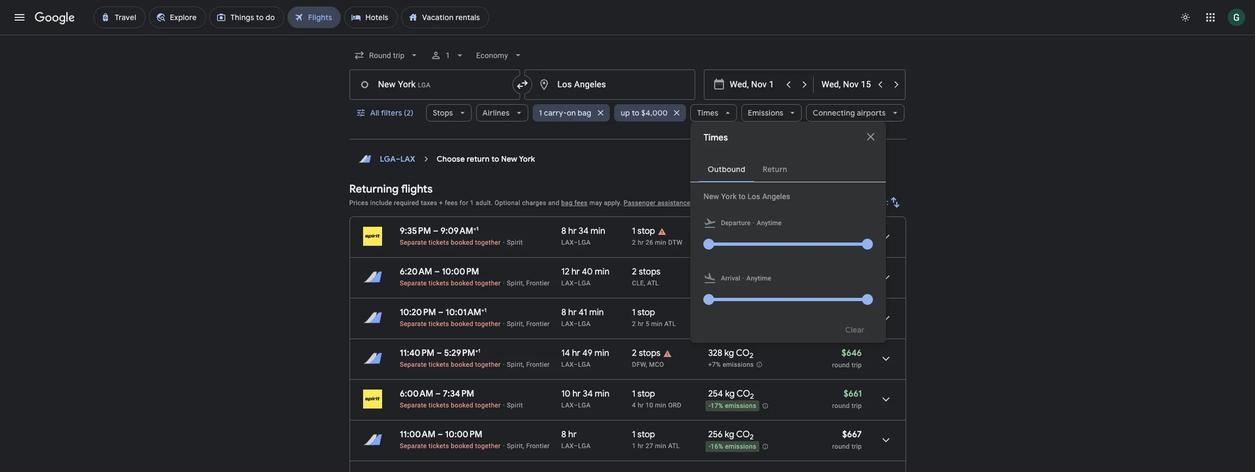 Task type: describe. For each thing, give the bounding box(es) containing it.
2 2 stops flight. element from the top
[[632, 348, 661, 361]]

$661
[[844, 389, 862, 400]]

avg emissions
[[708, 280, 753, 288]]

co for 229
[[736, 226, 750, 237]]

stop for 1 stop 1 hr 27 min atl
[[638, 430, 655, 441]]

8 for 8 hr 34 min
[[561, 226, 566, 237]]

Departure time: 11:00 AM. text field
[[400, 430, 436, 441]]

– inside 12 hr 40 min lax – lga
[[574, 280, 578, 288]]

layover (1 of 1) is a 2 hr 5 min layover at hartsfield-jackson atlanta international airport in atlanta. element
[[632, 320, 703, 329]]

– inside 8 hr 41 min lax – lga
[[574, 321, 578, 328]]

229 kg co round trip
[[708, 308, 862, 329]]

connecting airports
[[813, 108, 886, 118]]

2 inside 328 kg co 2
[[750, 352, 753, 361]]

min for 10 hr 34 min lax – lga
[[595, 389, 609, 400]]

 image for arrival
[[742, 273, 744, 284]]

Departure time: 10:20 PM. text field
[[400, 308, 436, 319]]

min inside 1 stop 2 hr 5 min atl
[[651, 321, 663, 328]]

airlines button
[[476, 100, 528, 126]]

to for choose return to new york
[[492, 154, 499, 164]]

8 hr 34 min lax – lga
[[561, 226, 605, 247]]

co inside 229 kg co round trip
[[736, 308, 750, 319]]

2 hr 26 min dtw
[[632, 239, 683, 247]]

1 inside 10:20 pm – 10:01 am + 1
[[484, 307, 487, 314]]

separate tickets booked together for 9:35 pm
[[400, 239, 501, 247]]

return
[[467, 154, 490, 164]]

min for 8 hr 41 min lax – lga
[[589, 308, 604, 319]]

– left arrival time: 7:34 pm. 'text box'
[[435, 389, 441, 400]]

2 inside 229 kg co 2
[[750, 229, 753, 239]]

include
[[370, 199, 392, 207]]

times inside popup button
[[697, 108, 719, 118]]

hr inside 1 stop 2 hr 5 min atl
[[638, 321, 644, 328]]

anytime for departure
[[757, 220, 782, 227]]

10:00 pm for 6:20 am – 10:00 pm
[[442, 267, 479, 278]]

up to $4,000
[[621, 108, 668, 118]]

lga inside 8 hr lax – lga
[[578, 443, 591, 451]]

2 inside 256 kg co 2
[[750, 433, 754, 443]]

Arrival time: 5:29 PM on  Thursday, November 16. text field
[[444, 348, 480, 359]]

- for 256
[[709, 444, 711, 451]]

, inside layover (1 of 2) is a 1 hr 32 min overnight layover at dallas/fort worth international airport in dallas. layover (2 of 2) is a 4 hr 40 min layover at orlando international airport in orlando. element
[[646, 361, 647, 369]]

atl for 229
[[664, 321, 676, 328]]

york inside search box
[[721, 192, 737, 201]]

taxes
[[421, 199, 437, 207]]

1 button
[[426, 42, 470, 68]]

4
[[632, 402, 636, 410]]

layover (1 of 2) is a 53 min layover at cleveland hopkins international airport in cleveland. layover (2 of 2) is a 3 hr 19 min layover at hartsfield-jackson atlanta international airport in atlanta. element
[[632, 279, 703, 288]]

+7% emissions
[[708, 362, 754, 369]]

separate tickets booked together for 11:00 am
[[400, 443, 501, 451]]

change appearance image
[[1173, 4, 1199, 30]]

connecting
[[813, 108, 855, 118]]

emissions down '305 kg co 2'
[[721, 280, 753, 288]]

305 kg co 2
[[708, 267, 755, 280]]

tickets for 11:00 am
[[429, 443, 449, 451]]

all filters (2)
[[370, 108, 413, 118]]

emissions for 256
[[725, 444, 756, 451]]

kg for 254
[[725, 389, 735, 400]]

passenger
[[624, 199, 656, 207]]

– inside 14 hr 49 min lax – lga
[[574, 361, 578, 369]]

angeles
[[762, 192, 790, 201]]

254 kg co 2
[[708, 389, 754, 402]]

hr for 8 hr 41 min lax – lga
[[568, 308, 577, 319]]

229 kg co 2
[[708, 226, 753, 239]]

40
[[582, 267, 593, 278]]

1 stop flight. element for 8 hr 41 min
[[632, 308, 655, 320]]

min inside "1 stop 4 hr 10 min ord"
[[655, 402, 666, 410]]

2 stops cle , atl
[[632, 267, 661, 288]]

12 hr 40 min lax – lga
[[561, 267, 609, 288]]

to for new york to los angeles
[[739, 192, 746, 201]]

2 inside '305 kg co 2'
[[751, 270, 755, 280]]

flight details. leaves los angeles international airport at 10:20 pm on wednesday, november 15 and arrives at laguardia airport at 10:01 am on thursday, november 16. image
[[873, 305, 899, 332]]

tickets for 9:35 pm
[[429, 239, 449, 247]]

booked for 6:20 am – 10:00 pm
[[451, 280, 473, 288]]

none search field containing times
[[349, 42, 906, 344]]

flights
[[401, 183, 433, 196]]

5
[[646, 321, 649, 328]]

9:09 am
[[441, 226, 473, 237]]

flight details. leaves los angeles international airport at 6:20 am on wednesday, november 15 and arrives at laguardia airport at 10:00 pm on wednesday, november 15. image
[[873, 265, 899, 291]]

bag fees button
[[561, 199, 588, 207]]

stop for 1 stop 4 hr 10 min ord
[[638, 389, 655, 400]]

atl inside 2 stops cle , atl
[[647, 280, 659, 288]]

new york to los angeles
[[704, 192, 790, 201]]

dfw , mco
[[632, 361, 664, 369]]

carry-
[[544, 108, 567, 118]]

sort by: button
[[856, 190, 906, 216]]

mco
[[649, 361, 664, 369]]

8 for 8 hr
[[561, 430, 566, 441]]

6:00 am – 7:34 pm
[[400, 389, 474, 400]]

round for $667
[[832, 444, 850, 451]]

1 stop 1 hr 27 min atl
[[632, 430, 680, 451]]

flight details. leaves los angeles international airport at 9:35 pm on wednesday, november 15 and arrives at laguardia airport at 9:09 am on thursday, november 16. image
[[873, 224, 899, 250]]

1 trip from the top
[[852, 240, 862, 247]]

atl for 256
[[668, 443, 680, 451]]

1 carry-on bag button
[[532, 100, 610, 126]]

10 hr 34 min lax – lga
[[561, 389, 609, 410]]

assistance
[[658, 199, 691, 207]]

layover (1 of 2) is a 1 hr 32 min overnight layover at dallas/fort worth international airport in dallas. layover (2 of 2) is a 4 hr 40 min layover at orlando international airport in orlando. element
[[632, 361, 703, 370]]

new inside search box
[[704, 192, 719, 201]]

Arrival time: 10:00 PM. text field
[[445, 430, 482, 441]]

328
[[708, 348, 722, 359]]

10 inside the 10 hr 34 min lax – lga
[[561, 389, 570, 400]]

spirit for 6:00 am – 7:34 pm
[[507, 402, 523, 410]]

lax inside 8 hr lax – lga
[[561, 443, 574, 451]]

34 for 10
[[583, 389, 593, 400]]

– right 11:00 am
[[438, 430, 443, 441]]

layover (1 of 1) is a 1 hr 27 min layover at hartsfield-jackson atlanta international airport in atlanta. element
[[632, 442, 703, 451]]

2 up the dfw
[[632, 348, 637, 359]]

arrival
[[721, 275, 740, 283]]

kg for 229
[[724, 226, 734, 237]]

los
[[748, 192, 760, 201]]

tickets for 6:20 am
[[429, 280, 449, 288]]

leaves los angeles international airport at 11:00 am on wednesday, november 15 and arrives at laguardia airport at 10:00 pm on wednesday, november 15. element
[[400, 430, 482, 441]]

separate for 11:40 pm
[[400, 361, 427, 369]]

Arrival time: 7:34 PM. text field
[[443, 389, 474, 400]]

$646
[[842, 348, 862, 359]]

swap origin and destination. image
[[516, 78, 529, 91]]

required
[[394, 199, 419, 207]]

spirit for 9:35 pm – 9:09 am + 1
[[507, 239, 523, 247]]

ord
[[668, 402, 682, 410]]

leaves los angeles international airport at 10:20 pm on wednesday, november 15 and arrives at laguardia airport at 10:01 am on thursday, november 16. element
[[400, 307, 487, 319]]

returning
[[349, 183, 399, 196]]

2 inside 2 stops cle , atl
[[632, 267, 637, 278]]

kg for 328
[[724, 348, 734, 359]]

– up returning flights
[[395, 154, 400, 164]]

lax for 14 hr 49 min
[[561, 361, 574, 369]]

$4,000
[[641, 108, 668, 118]]

Departure time: 6:20 AM. text field
[[400, 267, 432, 278]]

returning flights main content
[[349, 148, 906, 473]]

-25% emissions
[[709, 240, 756, 247]]

12
[[561, 267, 569, 278]]

lga – lax
[[380, 154, 415, 164]]

hr for 8 hr 34 min lax – lga
[[568, 226, 577, 237]]

$667 round trip
[[832, 430, 862, 451]]

emissions for 229
[[725, 240, 756, 247]]

9:35 pm – 9:09 am + 1
[[400, 226, 479, 237]]

apply.
[[604, 199, 622, 207]]

1 inside popup button
[[539, 108, 542, 118]]

kg inside 229 kg co round trip
[[724, 308, 734, 319]]

booked for 11:00 am – 10:00 pm
[[451, 443, 473, 451]]

prices
[[349, 199, 368, 207]]

close dialog image
[[865, 130, 878, 144]]

661 US dollars text field
[[844, 389, 862, 400]]

Arrival time: 10:00 PM. text field
[[442, 267, 479, 278]]

254
[[708, 389, 723, 400]]

round for $661
[[832, 403, 850, 410]]

booked for 11:40 pm – 5:29 pm + 1
[[451, 361, 473, 369]]

may
[[589, 199, 602, 207]]

stop for 1 stop 2 hr 5 min atl
[[638, 308, 655, 319]]

spirit, frontier for 8 hr 41 min
[[507, 321, 550, 328]]

main menu image
[[13, 11, 26, 24]]

14 hr 49 min lax – lga
[[561, 348, 609, 369]]

hr inside "1 stop 4 hr 10 min ord"
[[638, 402, 644, 410]]

11:00 am
[[400, 430, 436, 441]]

lax for 8 hr 34 min
[[561, 239, 574, 247]]

leaves los angeles international airport at 11:40 pm on wednesday, november 15 and arrives at laguardia airport at 5:29 pm on thursday, november 16. element
[[400, 348, 480, 359]]

1 stop 2 hr 5 min atl
[[632, 308, 676, 328]]

6:20 am – 10:00 pm
[[400, 267, 479, 278]]

dtw
[[668, 239, 683, 247]]

co for 254
[[737, 389, 750, 400]]

7:34 pm
[[443, 389, 474, 400]]

layover (1 of 1) is a 4 hr 10 min layover at o'hare international airport in chicago. element
[[632, 402, 703, 410]]

+7%
[[708, 362, 721, 369]]

hr inside 1 stop 1 hr 27 min atl
[[638, 443, 644, 451]]

separate tickets booked together. this trip includes tickets from multiple airlines. missed connections may be protected by kiwi.com.. element for 10:20 pm
[[400, 321, 501, 328]]

8 for 8 hr 41 min
[[561, 308, 566, 319]]

1 2 stops flight. element from the top
[[632, 267, 661, 279]]

hr for 8 hr lax – lga
[[568, 430, 577, 441]]

min inside 1 stop 1 hr 27 min atl
[[655, 443, 666, 451]]

$646 round trip
[[832, 348, 862, 370]]

1 inside popup button
[[446, 51, 450, 60]]

lax for 10 hr 34 min
[[561, 402, 574, 410]]

min for 8 hr 34 min lax – lga
[[591, 226, 605, 237]]

– inside the 11:40 pm – 5:29 pm + 1
[[437, 348, 442, 359]]

separate tickets booked together for 6:00 am
[[400, 402, 501, 410]]

– right 6:20 am text field
[[434, 267, 440, 278]]

2 inside 1 stop 2 hr 5 min atl
[[632, 321, 636, 328]]

229 for 229 kg co 2
[[708, 226, 722, 237]]

booked for 6:00 am – 7:34 pm
[[451, 402, 473, 410]]

lga for 14 hr 49 min
[[578, 361, 591, 369]]

stops
[[433, 108, 453, 118]]

1 inside 1 stop 2 hr 5 min atl
[[632, 308, 635, 319]]

49
[[582, 348, 593, 359]]

9:35 pm
[[400, 226, 431, 237]]

trip inside 229 kg co round trip
[[852, 321, 862, 329]]

separate for 11:00 am
[[400, 443, 427, 451]]

connecting airports button
[[806, 100, 904, 126]]

together for 11:40 pm – 5:29 pm + 1
[[475, 361, 501, 369]]

$667
[[842, 430, 862, 441]]

– inside 8 hr lax – lga
[[574, 443, 578, 451]]

filters
[[381, 108, 402, 118]]

by:
[[878, 198, 889, 208]]

2 inside 254 kg co 2
[[750, 393, 754, 402]]

10:20 pm – 10:01 am + 1
[[400, 307, 487, 319]]

separate tickets booked together. this trip includes tickets from multiple airlines. missed connections may be protected by kiwi.com.. element for 11:40 pm
[[400, 361, 501, 369]]

up
[[621, 108, 630, 118]]

lga for 10 hr 34 min
[[578, 402, 591, 410]]

$661 round trip
[[832, 389, 862, 410]]

to inside "popup button"
[[632, 108, 639, 118]]



Task type: vqa. For each thing, say whether or not it's contained in the screenshot.
the with on the top
no



Task type: locate. For each thing, give the bounding box(es) containing it.
min left ord
[[655, 402, 666, 410]]

3 8 from the top
[[561, 430, 566, 441]]

min right 41
[[589, 308, 604, 319]]

anytime right arrival
[[746, 275, 771, 283]]

5 trip from the top
[[852, 444, 862, 451]]

separate tickets booked together. this trip includes tickets from multiple airlines. missed connections may be protected by kiwi.com.. element down arrival time: 10:00 pm. text box
[[400, 280, 501, 288]]

3 separate tickets booked together. this trip includes tickets from multiple airlines. missed connections may be protected by kiwi.com.. element from the top
[[400, 321, 501, 328]]

Return text field
[[822, 70, 872, 99]]

1 vertical spatial 10:00 pm
[[445, 430, 482, 441]]

10 down 14
[[561, 389, 570, 400]]

stops for 2 stops cle , atl
[[639, 267, 661, 278]]

2 up +7% emissions
[[750, 352, 753, 361]]

lax inside 12 hr 40 min lax – lga
[[561, 280, 574, 288]]

lga down total duration 8 hr 34 min. element
[[578, 239, 591, 247]]

1 1 stop flight. element from the top
[[632, 226, 655, 239]]

1 - from the top
[[709, 240, 711, 247]]

229 down avg
[[708, 308, 722, 319]]

229 inside 229 kg co round trip
[[708, 308, 722, 319]]

2 vertical spatial -
[[709, 444, 711, 451]]

separate tickets booked together for 6:20 am
[[400, 280, 501, 288]]

2 up '-16% emissions'
[[750, 433, 754, 443]]

emissions
[[748, 108, 784, 118]]

co
[[736, 226, 750, 237], [737, 267, 751, 278], [736, 308, 750, 319], [736, 348, 750, 359], [737, 389, 750, 400], [736, 430, 750, 441]]

hr inside 8 hr 34 min lax – lga
[[568, 226, 577, 237]]

1 stop flight. element up 26
[[632, 226, 655, 239]]

2 stops from the top
[[639, 348, 661, 359]]

stops for 2 stops
[[639, 348, 661, 359]]

trip left flight details. leaves los angeles international airport at 9:35 pm on wednesday, november 15 and arrives at laguardia airport at 9:09 am on thursday, november 16. icon
[[852, 240, 862, 247]]

305
[[708, 267, 724, 278]]

times
[[697, 108, 719, 118], [704, 133, 728, 144]]

3 trip from the top
[[852, 362, 862, 370]]

min for 14 hr 49 min lax – lga
[[595, 348, 609, 359]]

3 - from the top
[[709, 444, 711, 451]]

10:01 am
[[446, 308, 481, 319]]

co down avg emissions
[[736, 308, 750, 319]]

kg up the -25% emissions
[[724, 226, 734, 237]]

0 vertical spatial spirit
[[507, 239, 523, 247]]

separate tickets booked together. this trip includes tickets from multiple airlines. missed connections may be protected by kiwi.com.. element down leaves los angeles international airport at 10:20 pm on wednesday, november 15 and arrives at laguardia airport at 10:01 am on thursday, november 16. element
[[400, 321, 501, 328]]

1 spirit from the top
[[507, 239, 523, 247]]

– left the 5:29 pm
[[437, 348, 442, 359]]

+ inside 9:35 pm – 9:09 am + 1
[[473, 226, 476, 233]]

Departure time: 6:00 AM. text field
[[400, 389, 433, 400]]

lax for 8 hr 41 min
[[561, 321, 574, 328]]

total duration 8 hr. element
[[561, 430, 632, 442]]

– inside 10:20 pm – 10:01 am + 1
[[438, 308, 444, 319]]

spirit, frontier for 12 hr 40 min
[[507, 280, 550, 288]]

lga inside 12 hr 40 min lax – lga
[[578, 280, 591, 288]]

co up +7% emissions
[[736, 348, 750, 359]]

round up $646 text field
[[832, 321, 850, 329]]

1 vertical spatial bag
[[561, 199, 573, 207]]

co inside 328 kg co 2
[[736, 348, 750, 359]]

-
[[709, 240, 711, 247], [709, 403, 711, 411], [709, 444, 711, 451]]

0 horizontal spatial  image
[[742, 273, 744, 284]]

3 1 stop flight. element from the top
[[632, 389, 655, 402]]

anytime for arrival
[[746, 275, 771, 283]]

229 up 25%
[[708, 226, 722, 237]]

– down the total duration 8 hr 41 min. element
[[574, 321, 578, 328]]

frontier for 12 hr 40 min
[[526, 280, 550, 288]]

atl inside 1 stop 1 hr 27 min atl
[[668, 443, 680, 451]]

spirit, for 10:20 pm – 10:01 am + 1
[[507, 321, 524, 328]]

1 horizontal spatial york
[[721, 192, 737, 201]]

4 spirit, frontier from the top
[[507, 443, 550, 451]]

york left los at the top of page
[[721, 192, 737, 201]]

1 inside "1 stop 4 hr 10 min ord"
[[632, 389, 635, 400]]

3 frontier from the top
[[526, 361, 550, 369]]

4 frontier from the top
[[526, 443, 550, 451]]

1 carry-on bag
[[539, 108, 591, 118]]

, left mco
[[646, 361, 647, 369]]

Departure time: 9:35 PM. text field
[[400, 226, 431, 237]]

0 horizontal spatial fees
[[445, 199, 458, 207]]

646 US dollars text field
[[842, 348, 862, 359]]

, up 1 stop 2 hr 5 min atl
[[644, 280, 646, 288]]

1 separate tickets booked together from the top
[[400, 239, 501, 247]]

separate down 6:20 am
[[400, 280, 427, 288]]

trip for $646
[[852, 362, 862, 370]]

lax up flights
[[400, 154, 415, 164]]

5 separate from the top
[[400, 402, 427, 410]]

2 229 from the top
[[708, 308, 722, 319]]

trip up the $646
[[852, 321, 862, 329]]

1 vertical spatial 10
[[646, 402, 653, 410]]

total duration 12 hr 40 min. element
[[561, 267, 632, 279]]

tickets down leaves los angeles international airport at 11:40 pm on wednesday, november 15 and arrives at laguardia airport at 5:29 pm on thursday, november 16. element
[[429, 361, 449, 369]]

5 round from the top
[[832, 444, 850, 451]]

17%
[[711, 403, 723, 411]]

hr
[[568, 226, 577, 237], [638, 239, 644, 247], [572, 267, 580, 278], [568, 308, 577, 319], [638, 321, 644, 328], [572, 348, 580, 359], [573, 389, 581, 400], [638, 402, 644, 410], [568, 430, 577, 441], [638, 443, 644, 451]]

stop inside "1 stop 4 hr 10 min ord"
[[638, 389, 655, 400]]

0 horizontal spatial to
[[492, 154, 499, 164]]

min
[[591, 226, 605, 237], [655, 239, 666, 247], [595, 267, 609, 278], [589, 308, 604, 319], [651, 321, 663, 328], [595, 348, 609, 359], [595, 389, 609, 400], [655, 402, 666, 410], [655, 443, 666, 451]]

4 tickets from the top
[[429, 361, 449, 369]]

4 separate tickets booked together from the top
[[400, 361, 501, 369]]

stop for 1 stop
[[638, 226, 655, 237]]

together for 6:00 am – 7:34 pm
[[475, 402, 501, 410]]

tickets for 6:00 am
[[429, 402, 449, 410]]

3 together from the top
[[475, 321, 501, 328]]

separate for 6:00 am
[[400, 402, 427, 410]]

2 spirit, from the top
[[507, 321, 524, 328]]

total duration 8 hr 41 min. element
[[561, 308, 632, 320]]

1 vertical spatial to
[[492, 154, 499, 164]]

8 inside 8 hr lax – lga
[[561, 430, 566, 441]]

1 horizontal spatial to
[[632, 108, 639, 118]]

together for 9:35 pm – 9:09 am + 1
[[475, 239, 501, 247]]

round inside $646 round trip
[[832, 362, 850, 370]]

booked down arrival time: 10:00 pm. text box
[[451, 280, 473, 288]]

1 tickets from the top
[[429, 239, 449, 247]]

for
[[460, 199, 468, 207]]

+ for 5:29 pm
[[475, 348, 478, 355]]

1 vertical spatial ,
[[646, 361, 647, 369]]

choose return to new york
[[437, 154, 535, 164]]

tickets down leaves los angeles international airport at 9:35 pm on wednesday, november 15 and arrives at laguardia airport at 9:09 am on thursday, november 16. element
[[429, 239, 449, 247]]

2 vertical spatial atl
[[668, 443, 680, 451]]

1 vertical spatial 229
[[708, 308, 722, 319]]

1 vertical spatial times
[[704, 133, 728, 144]]

0 vertical spatial -
[[709, 240, 711, 247]]

lax up 14
[[561, 321, 574, 328]]

round down $667
[[832, 444, 850, 451]]

6:00 am
[[400, 389, 433, 400]]

airports
[[857, 108, 886, 118]]

4 stop from the top
[[638, 430, 655, 441]]

2 stop from the top
[[638, 308, 655, 319]]

10 right 4
[[646, 402, 653, 410]]

leaves los angeles international airport at 6:00 am on wednesday, november 15 and arrives at laguardia airport at 7:34 pm on wednesday, november 15. element
[[400, 389, 474, 400]]

trip down $661
[[852, 403, 862, 410]]

atl inside 1 stop 2 hr 5 min atl
[[664, 321, 676, 328]]

bag right on
[[578, 108, 591, 118]]

fees
[[445, 199, 458, 207], [574, 199, 588, 207]]

1 stops from the top
[[639, 267, 661, 278]]

0 vertical spatial 34
[[579, 226, 589, 237]]

hr inside 8 hr lax – lga
[[568, 430, 577, 441]]

together up 10:00 pm text field
[[475, 402, 501, 410]]

11:40 pm
[[400, 348, 434, 359]]

min inside 8 hr 34 min lax – lga
[[591, 226, 605, 237]]

hr right 14
[[572, 348, 580, 359]]

0 vertical spatial atl
[[647, 280, 659, 288]]

3 spirit, frontier from the top
[[507, 361, 550, 369]]

choose
[[437, 154, 465, 164]]

6 separate tickets booked together. this trip includes tickets from multiple airlines. missed connections may be protected by kiwi.com.. element from the top
[[400, 443, 501, 451]]

10 inside "1 stop 4 hr 10 min ord"
[[646, 402, 653, 410]]

2 fees from the left
[[574, 199, 588, 207]]

together down arrival time: 9:09 am on  thursday, november 16. text field
[[475, 239, 501, 247]]

co for 328
[[736, 348, 750, 359]]

5 booked from the top
[[451, 402, 473, 410]]

5:29 pm
[[444, 348, 475, 359]]

kg inside 256 kg co 2
[[725, 430, 734, 441]]

2 1 stop flight. element from the top
[[632, 308, 655, 320]]

tickets for 10:20 pm
[[429, 321, 449, 328]]

1 stop
[[632, 226, 655, 237]]

16%
[[711, 444, 723, 451]]

2 stops flight. element up the cle in the right bottom of the page
[[632, 267, 661, 279]]

hr for 12 hr 40 min lax – lga
[[572, 267, 580, 278]]

kg down avg emissions
[[724, 308, 734, 319]]

0 vertical spatial 229
[[708, 226, 722, 237]]

emissions button
[[741, 100, 802, 126]]

together for 11:00 am – 10:00 pm
[[475, 443, 501, 451]]

kg for 305
[[726, 267, 735, 278]]

tickets down 11:00 am – 10:00 pm
[[429, 443, 449, 451]]

0 vertical spatial times
[[697, 108, 719, 118]]

256 kg co 2
[[708, 430, 754, 443]]

34 inside the 10 hr 34 min lax – lga
[[583, 389, 593, 400]]

5 separate tickets booked together. this trip includes tickets from multiple airlines. missed connections may be protected by kiwi.com.. element from the top
[[400, 402, 501, 410]]

on
[[567, 108, 576, 118]]

- down 256
[[709, 444, 711, 451]]

total duration 10 hr 34 min. element
[[561, 389, 632, 402]]

hr inside the 10 hr 34 min lax – lga
[[573, 389, 581, 400]]

2 separate tickets booked together from the top
[[400, 280, 501, 288]]

hr for 14 hr 49 min lax – lga
[[572, 348, 580, 359]]

up to $4,000 button
[[614, 100, 686, 126]]

hr inside 12 hr 40 min lax – lga
[[572, 267, 580, 278]]

6 separate tickets booked together from the top
[[400, 443, 501, 451]]

lga down 49
[[578, 361, 591, 369]]

11:40 pm – 5:29 pm + 1
[[400, 348, 480, 359]]

 image
[[753, 218, 755, 229], [742, 273, 744, 284]]

1 inside the 11:40 pm – 5:29 pm + 1
[[478, 348, 480, 355]]

10:20 pm
[[400, 308, 436, 319]]

4 booked from the top
[[451, 361, 473, 369]]

1 vertical spatial new
[[704, 192, 719, 201]]

emissions down 256 kg co 2
[[725, 444, 756, 451]]

min right 40
[[595, 267, 609, 278]]

1 vertical spatial york
[[721, 192, 737, 201]]

8
[[561, 226, 566, 237], [561, 308, 566, 319], [561, 430, 566, 441]]

– down total duration 8 hr 34 min. element
[[574, 239, 578, 247]]

2 booked from the top
[[451, 280, 473, 288]]

york inside returning flights main content
[[519, 154, 535, 164]]

separate tickets booked together down leaves los angeles international airport at 10:20 pm on wednesday, november 15 and arrives at laguardia airport at 10:01 am on thursday, november 16. element
[[400, 321, 501, 328]]

3 booked from the top
[[451, 321, 473, 328]]

1 stop flight. element up "27"
[[632, 430, 655, 442]]

new right return
[[501, 154, 517, 164]]

8 inside 8 hr 34 min lax – lga
[[561, 226, 566, 237]]

lga for 8 hr 41 min
[[578, 321, 591, 328]]

hr inside 14 hr 49 min lax – lga
[[572, 348, 580, 359]]

Departure text field
[[730, 70, 780, 99]]

2 up the cle in the right bottom of the page
[[632, 267, 637, 278]]

co inside 254 kg co 2
[[737, 389, 750, 400]]

separate down departure time: 11:00 am. text field
[[400, 443, 427, 451]]

spirit, frontier
[[507, 280, 550, 288], [507, 321, 550, 328], [507, 361, 550, 369], [507, 443, 550, 451]]

8 hr lax – lga
[[561, 430, 591, 451]]

+ for 10:01 am
[[481, 307, 484, 314]]

0 vertical spatial 10:00 pm
[[442, 267, 479, 278]]

round for $646
[[832, 362, 850, 370]]

kg inside '305 kg co 2'
[[726, 267, 735, 278]]

25%
[[711, 240, 723, 247]]

separate for 10:20 pm
[[400, 321, 427, 328]]

atl right "27"
[[668, 443, 680, 451]]

2 spirit from the top
[[507, 402, 523, 410]]

1 vertical spatial 2 stops flight. element
[[632, 348, 661, 361]]

round inside $667 round trip
[[832, 444, 850, 451]]

tickets down 6:20 am – 10:00 pm
[[429, 280, 449, 288]]

lax inside the 10 hr 34 min lax – lga
[[561, 402, 574, 410]]

tickets for 11:40 pm
[[429, 361, 449, 369]]

– left 10:01 am
[[438, 308, 444, 319]]

1 spirit, frontier from the top
[[507, 280, 550, 288]]

1 spirit, from the top
[[507, 280, 524, 288]]

emissions for 254
[[725, 403, 756, 411]]

2 8 from the top
[[561, 308, 566, 319]]

1 together from the top
[[475, 239, 501, 247]]

4 together from the top
[[475, 361, 501, 369]]

frontier left 14 hr 49 min lax – lga
[[526, 361, 550, 369]]

kg inside 229 kg co 2
[[724, 226, 734, 237]]

1 inside 9:35 pm – 9:09 am + 1
[[476, 226, 479, 233]]

stop inside 1 stop 2 hr 5 min atl
[[638, 308, 655, 319]]

Arrival time: 10:01 AM on  Thursday, November 16. text field
[[446, 307, 487, 319]]

frontier left 8 hr lax – lga
[[526, 443, 550, 451]]

round inside "$661 round trip"
[[832, 403, 850, 410]]

separate tickets booked together. this trip includes tickets from multiple airlines. missed connections may be protected by kiwi.com.. element
[[400, 239, 501, 247], [400, 280, 501, 288], [400, 321, 501, 328], [400, 361, 501, 369], [400, 402, 501, 410], [400, 443, 501, 451]]

co for 305
[[737, 267, 751, 278]]

– down total duration 10 hr 34 min. element
[[574, 402, 578, 410]]

41
[[579, 308, 587, 319]]

min inside 14 hr 49 min lax – lga
[[595, 348, 609, 359]]

1 stop flight. element
[[632, 226, 655, 239], [632, 308, 655, 320], [632, 389, 655, 402], [632, 430, 655, 442]]

co inside 229 kg co 2
[[736, 226, 750, 237]]

new inside returning flights main content
[[501, 154, 517, 164]]

(2)
[[404, 108, 413, 118]]

2 trip from the top
[[852, 321, 862, 329]]

-16% emissions
[[709, 444, 756, 451]]

 image for departure
[[753, 218, 755, 229]]

3 round from the top
[[832, 362, 850, 370]]

10:00 pm for 11:00 am – 10:00 pm
[[445, 430, 482, 441]]

leaves los angeles international airport at 6:20 am on wednesday, november 15 and arrives at laguardia airport at 10:00 pm on wednesday, november 15. element
[[400, 267, 479, 278]]

emissions down 328 kg co 2
[[723, 362, 754, 369]]

bag inside returning flights main content
[[561, 199, 573, 207]]

together down arrival time: 5:29 pm on  thursday, november 16. text box
[[475, 361, 501, 369]]

frontier for 8 hr 41 min
[[526, 321, 550, 328]]

–
[[395, 154, 400, 164], [433, 226, 439, 237], [574, 239, 578, 247], [434, 267, 440, 278], [574, 280, 578, 288], [438, 308, 444, 319], [574, 321, 578, 328], [437, 348, 442, 359], [574, 361, 578, 369], [435, 389, 441, 400], [574, 402, 578, 410], [438, 430, 443, 441], [574, 443, 578, 451]]

2 - from the top
[[709, 403, 711, 411]]

kg
[[724, 226, 734, 237], [726, 267, 735, 278], [724, 308, 734, 319], [724, 348, 734, 359], [725, 389, 735, 400], [725, 430, 734, 441]]

0 horizontal spatial 10
[[561, 389, 570, 400]]

1 vertical spatial  image
[[742, 273, 744, 284]]

1 booked from the top
[[451, 239, 473, 247]]

together for 6:20 am – 10:00 pm
[[475, 280, 501, 288]]

tickets
[[429, 239, 449, 247], [429, 280, 449, 288], [429, 321, 449, 328], [429, 361, 449, 369], [429, 402, 449, 410], [429, 443, 449, 451]]

total duration 8 hr 34 min. element
[[561, 226, 632, 239]]

stops up dfw , mco
[[639, 348, 661, 359]]

– right 9:35 pm at the left of the page
[[433, 226, 439, 237]]

separate tickets booked together. this trip includes tickets from multiple airlines. missed connections may be protected by kiwi.com.. element down 11:00 am – 10:00 pm
[[400, 443, 501, 451]]

0 vertical spatial bag
[[578, 108, 591, 118]]

2 inside 'layover (1 of 1) is a 2 hr 26 min overnight layover at detroit metropolitan wayne county airport in detroit.' element
[[632, 239, 636, 247]]

times right $4,000 at the top of page
[[697, 108, 719, 118]]

1 horizontal spatial 10
[[646, 402, 653, 410]]

4 round from the top
[[832, 403, 850, 410]]

min down may
[[591, 226, 605, 237]]

anytime
[[757, 220, 782, 227], [746, 275, 771, 283]]

separate tickets booked together. this trip includes tickets from multiple airlines. missed connections may be protected by kiwi.com.. element for 6:20 am
[[400, 280, 501, 288]]

 image right departure
[[753, 218, 755, 229]]

0 horizontal spatial ,
[[644, 280, 646, 288]]

lga for 12 hr 40 min
[[578, 280, 591, 288]]

2 stops flight. element
[[632, 267, 661, 279], [632, 348, 661, 361]]

2 stops flight. element up dfw , mco
[[632, 348, 661, 361]]

1 frontier from the top
[[526, 280, 550, 288]]

1 horizontal spatial bag
[[578, 108, 591, 118]]

4 separate tickets booked together. this trip includes tickets from multiple airlines. missed connections may be protected by kiwi.com.. element from the top
[[400, 361, 501, 369]]

lga up returning flights
[[380, 154, 395, 164]]

+ inside 10:20 pm – 10:01 am + 1
[[481, 307, 484, 314]]

1 separate from the top
[[400, 239, 427, 247]]

stop up 26
[[638, 226, 655, 237]]

0 horizontal spatial bag
[[561, 199, 573, 207]]

dfw
[[632, 361, 646, 369]]

1 stop flight. element for 10 hr 34 min
[[632, 389, 655, 402]]

hr inside 8 hr 41 min lax – lga
[[568, 308, 577, 319]]

frontier for 8 hr
[[526, 443, 550, 451]]

1 vertical spatial -
[[709, 403, 711, 411]]

lga inside 8 hr 41 min lax – lga
[[578, 321, 591, 328]]

- for 254
[[709, 403, 711, 411]]

3 spirit, from the top
[[507, 361, 524, 369]]

flight details. leaves los angeles international airport at 11:40 pm on wednesday, november 15 and arrives at laguardia airport at 5:29 pm on thursday, november 16. image
[[873, 346, 899, 372]]

spirit, for 6:20 am – 10:00 pm
[[507, 280, 524, 288]]

2 separate from the top
[[400, 280, 427, 288]]

0 vertical spatial 10
[[561, 389, 570, 400]]

2 together from the top
[[475, 280, 501, 288]]

1 vertical spatial 34
[[583, 389, 593, 400]]

2 down 1 stop
[[632, 239, 636, 247]]

1 horizontal spatial fees
[[574, 199, 588, 207]]

separate tickets booked together for 10:20 pm
[[400, 321, 501, 328]]

3 separate tickets booked together from the top
[[400, 321, 501, 328]]

34 down 14 hr 49 min lax – lga
[[583, 389, 593, 400]]

flight details. leaves los angeles international airport at 6:00 am on wednesday, november 15 and arrives at laguardia airport at 7:34 pm on wednesday, november 15. image
[[873, 387, 899, 413]]

sort
[[860, 198, 876, 208]]

2 separate tickets booked together. this trip includes tickets from multiple airlines. missed connections may be protected by kiwi.com.. element from the top
[[400, 280, 501, 288]]

328 kg co 2
[[708, 348, 753, 361]]

5 together from the top
[[475, 402, 501, 410]]

booked for 10:20 pm – 10:01 am + 1
[[451, 321, 473, 328]]

times button
[[691, 100, 737, 126]]

,
[[644, 280, 646, 288], [646, 361, 647, 369]]

1 229 from the top
[[708, 226, 722, 237]]

lax up 12
[[561, 239, 574, 247]]

separate tickets booked together. this trip includes tickets from multiple airlines. missed connections may be protected by kiwi.com.. element for 6:00 am
[[400, 402, 501, 410]]

3 stop from the top
[[638, 389, 655, 400]]

1 vertical spatial anytime
[[746, 275, 771, 283]]

0 vertical spatial anytime
[[757, 220, 782, 227]]

kg up avg emissions
[[726, 267, 735, 278]]

None search field
[[349, 42, 906, 344]]

tickets down 6:00 am – 7:34 pm
[[429, 402, 449, 410]]

34 inside 8 hr 34 min lax – lga
[[579, 226, 589, 237]]

+
[[439, 199, 443, 207], [473, 226, 476, 233], [481, 307, 484, 314], [475, 348, 478, 355]]

229
[[708, 226, 722, 237], [708, 308, 722, 319]]

stop up "27"
[[638, 430, 655, 441]]

None field
[[349, 46, 424, 65], [472, 46, 528, 65], [349, 46, 424, 65], [472, 46, 528, 65]]

1 stop flight. element up 4
[[632, 389, 655, 402]]

co inside 256 kg co 2
[[736, 430, 750, 441]]

together down arrival time: 10:01 am on  thursday, november 16. text box
[[475, 321, 501, 328]]

0 horizontal spatial york
[[519, 154, 535, 164]]

lga for 8 hr 34 min
[[578, 239, 591, 247]]

min for 12 hr 40 min lax – lga
[[595, 267, 609, 278]]

2 stops
[[632, 348, 661, 359]]

leaves los angeles international airport at 9:35 pm on wednesday, november 15 and arrives at laguardia airport at 9:09 am on thursday, november 16. element
[[400, 226, 479, 237]]

0 vertical spatial ,
[[644, 280, 646, 288]]

hr down the 10 hr 34 min lax – lga
[[568, 430, 577, 441]]

0 vertical spatial to
[[632, 108, 639, 118]]

lax inside 8 hr 34 min lax – lga
[[561, 239, 574, 247]]

– inside the 10 hr 34 min lax – lga
[[574, 402, 578, 410]]

 image right arrival
[[742, 273, 744, 284]]

lga inside 14 hr 49 min lax – lga
[[578, 361, 591, 369]]

kg inside 328 kg co 2
[[724, 348, 734, 359]]

lga inside the 10 hr 34 min lax – lga
[[578, 402, 591, 410]]

2 vertical spatial 8
[[561, 430, 566, 441]]

229 for 229 kg co round trip
[[708, 308, 722, 319]]

6 booked from the top
[[451, 443, 473, 451]]

0 vertical spatial 8
[[561, 226, 566, 237]]

0 vertical spatial new
[[501, 154, 517, 164]]

hr for 10 hr 34 min lax – lga
[[573, 389, 581, 400]]

trip inside $667 round trip
[[852, 444, 862, 451]]

– down total duration 8 hr. element
[[574, 443, 578, 451]]

co up avg emissions
[[737, 267, 751, 278]]

lga
[[380, 154, 395, 164], [578, 239, 591, 247], [578, 280, 591, 288], [578, 321, 591, 328], [578, 361, 591, 369], [578, 402, 591, 410], [578, 443, 591, 451]]

5 tickets from the top
[[429, 402, 449, 410]]

1 separate tickets booked together. this trip includes tickets from multiple airlines. missed connections may be protected by kiwi.com.. element from the top
[[400, 239, 501, 247]]

together down arrival time: 10:00 pm. text box
[[475, 280, 501, 288]]

optional
[[495, 199, 520, 207]]

6:20 am
[[400, 267, 432, 278]]

4 1 stop flight. element from the top
[[632, 430, 655, 442]]

separate tickets booked together down arrival time: 10:00 pm. text box
[[400, 280, 501, 288]]

co for 256
[[736, 430, 750, 441]]

spirit, for 11:40 pm – 5:29 pm + 1
[[507, 361, 524, 369]]

1 vertical spatial stops
[[639, 348, 661, 359]]

booked for 9:35 pm – 9:09 am + 1
[[451, 239, 473, 247]]

, inside 2 stops cle , atl
[[644, 280, 646, 288]]

1
[[446, 51, 450, 60], [539, 108, 542, 118], [470, 199, 474, 207], [476, 226, 479, 233], [632, 226, 635, 237], [484, 307, 487, 314], [632, 308, 635, 319], [478, 348, 480, 355], [632, 389, 635, 400], [632, 430, 635, 441], [632, 443, 636, 451]]

trip inside $646 round trip
[[852, 362, 862, 370]]

4 spirit, from the top
[[507, 443, 524, 451]]

stops
[[639, 267, 661, 278], [639, 348, 661, 359]]

booked down arrival time: 9:09 am on  thursday, november 16. text field
[[451, 239, 473, 247]]

– down total duration 14 hr 49 min. element on the bottom
[[574, 361, 578, 369]]

667 US dollars text field
[[842, 430, 862, 441]]

separate for 6:20 am
[[400, 280, 427, 288]]

5 separate tickets booked together from the top
[[400, 402, 501, 410]]

8 inside 8 hr 41 min lax – lga
[[561, 308, 566, 319]]

lga inside 8 hr 34 min lax – lga
[[578, 239, 591, 247]]

stops inside 2 stops cle , atl
[[639, 267, 661, 278]]

2 round from the top
[[832, 321, 850, 329]]

spirit, frontier for 8 hr
[[507, 443, 550, 451]]

+ for 9:09 am
[[473, 226, 476, 233]]

Arrival time: 9:09 AM on  Thursday, November 16. text field
[[441, 226, 479, 237]]

6 together from the top
[[475, 443, 501, 451]]

1 fees from the left
[[445, 199, 458, 207]]

27
[[646, 443, 653, 451]]

1 horizontal spatial new
[[704, 192, 719, 201]]

4 separate from the top
[[400, 361, 427, 369]]

separate tickets booked together for 11:40 pm
[[400, 361, 501, 369]]

1 round from the top
[[832, 240, 850, 247]]

26
[[646, 239, 653, 247]]

all filters (2) button
[[349, 100, 422, 126]]

min inside the 10 hr 34 min lax – lga
[[595, 389, 609, 400]]

kg inside 254 kg co 2
[[725, 389, 735, 400]]

2 vertical spatial to
[[739, 192, 746, 201]]

tickets down leaves los angeles international airport at 10:20 pm on wednesday, november 15 and arrives at laguardia airport at 10:01 am on thursday, november 16. element
[[429, 321, 449, 328]]

0 vertical spatial york
[[519, 154, 535, 164]]

hr left "27"
[[638, 443, 644, 451]]

1 stop from the top
[[638, 226, 655, 237]]

Departure time: 11:40 PM. text field
[[400, 348, 434, 359]]

4 trip from the top
[[852, 403, 862, 410]]

1 8 from the top
[[561, 226, 566, 237]]

– inside 9:35 pm – 9:09 am + 1
[[433, 226, 439, 237]]

bag
[[578, 108, 591, 118], [561, 199, 573, 207]]

frontier for 14 hr 49 min
[[526, 361, 550, 369]]

lga down 40
[[578, 280, 591, 288]]

stop inside 1 stop 1 hr 27 min atl
[[638, 430, 655, 441]]

lax down total duration 10 hr 34 min. element
[[561, 402, 574, 410]]

3 tickets from the top
[[429, 321, 449, 328]]

to inside returning flights main content
[[492, 154, 499, 164]]

None text field
[[349, 70, 520, 100], [524, 70, 695, 100], [349, 70, 520, 100], [524, 70, 695, 100]]

- down 229 kg co 2
[[709, 240, 711, 247]]

0 horizontal spatial new
[[501, 154, 517, 164]]

frontier left 8 hr 41 min lax – lga
[[526, 321, 550, 328]]

stop up layover (1 of 1) is a 4 hr 10 min layover at o'hare international airport in chicago. element
[[638, 389, 655, 400]]

0 vertical spatial  image
[[753, 218, 755, 229]]

together for 10:20 pm – 10:01 am + 1
[[475, 321, 501, 328]]

lax for 12 hr 40 min
[[561, 280, 574, 288]]

1 stop 4 hr 10 min ord
[[632, 389, 682, 410]]

hr left 26
[[638, 239, 644, 247]]

spirit, for 11:00 am – 10:00 pm
[[507, 443, 524, 451]]

229 inside 229 kg co 2
[[708, 226, 722, 237]]

8 down bag fees button
[[561, 226, 566, 237]]

separate down departure time: 11:40 pm. text box
[[400, 361, 427, 369]]

flight details. leaves los angeles international airport at 11:00 am on wednesday, november 15 and arrives at laguardia airport at 10:00 pm on wednesday, november 15. image
[[873, 428, 899, 454]]

total duration 14 hr 49 min. element
[[561, 348, 632, 361]]

spirit
[[507, 239, 523, 247], [507, 402, 523, 410]]

1 horizontal spatial  image
[[753, 218, 755, 229]]

kg for 256
[[725, 430, 734, 441]]

adult.
[[476, 199, 493, 207]]

min inside 12 hr 40 min lax – lga
[[595, 267, 609, 278]]

co up -17% emissions
[[737, 389, 750, 400]]

atl right "5"
[[664, 321, 676, 328]]

departure
[[721, 220, 751, 227]]

returning flights
[[349, 183, 433, 196]]

+ inside the 11:40 pm – 5:29 pm + 1
[[475, 348, 478, 355]]

6 tickets from the top
[[429, 443, 449, 451]]

york
[[519, 154, 535, 164], [721, 192, 737, 201]]

anytime down angeles
[[757, 220, 782, 227]]

separate tickets booked together. this trip includes tickets from multiple airlines. missed connections may be protected by kiwi.com.. element for 9:35 pm
[[400, 239, 501, 247]]

separate for 9:35 pm
[[400, 239, 427, 247]]

1 vertical spatial atl
[[664, 321, 676, 328]]

0 vertical spatial 2 stops flight. element
[[632, 267, 661, 279]]

bag inside popup button
[[578, 108, 591, 118]]

6 separate from the top
[[400, 443, 427, 451]]

fees left for
[[445, 199, 458, 207]]

lax inside 14 hr 49 min lax – lga
[[561, 361, 574, 369]]

separate tickets booked together. this trip includes tickets from multiple airlines. missed connections may be protected by kiwi.com.. element for 11:00 am
[[400, 443, 501, 451]]

2 frontier from the top
[[526, 321, 550, 328]]

min right 26
[[655, 239, 666, 247]]

- for 229
[[709, 240, 711, 247]]

fees left may
[[574, 199, 588, 207]]

1 vertical spatial spirit
[[507, 402, 523, 410]]

1 horizontal spatial ,
[[646, 361, 647, 369]]

2 horizontal spatial to
[[739, 192, 746, 201]]

2 spirit, frontier from the top
[[507, 321, 550, 328]]

34 for 8
[[579, 226, 589, 237]]

8 hr 41 min lax – lga
[[561, 308, 604, 328]]

layover (1 of 1) is a 2 hr 26 min overnight layover at detroit metropolitan wayne county airport in detroit. element
[[632, 239, 703, 247]]

round inside 229 kg co round trip
[[832, 321, 850, 329]]

3 separate from the top
[[400, 321, 427, 328]]

all
[[370, 108, 379, 118]]

2 tickets from the top
[[429, 280, 449, 288]]

0 vertical spatial stops
[[639, 267, 661, 278]]

10
[[561, 389, 570, 400], [646, 402, 653, 410]]

1 vertical spatial 8
[[561, 308, 566, 319]]

min inside 8 hr 41 min lax – lga
[[589, 308, 604, 319]]

spirit, frontier for 14 hr 49 min
[[507, 361, 550, 369]]

lga down total duration 10 hr 34 min. element
[[578, 402, 591, 410]]

trip for $661
[[852, 403, 862, 410]]

– inside 8 hr 34 min lax – lga
[[574, 239, 578, 247]]

hr inside 'layover (1 of 1) is a 2 hr 26 min overnight layover at detroit metropolitan wayne county airport in detroit.' element
[[638, 239, 644, 247]]

booked
[[451, 239, 473, 247], [451, 280, 473, 288], [451, 321, 473, 328], [451, 361, 473, 369], [451, 402, 473, 410], [451, 443, 473, 451]]

sort by:
[[860, 198, 889, 208]]

passenger assistance button
[[624, 199, 691, 207]]

lax inside 8 hr 41 min lax – lga
[[561, 321, 574, 328]]

min for 2 hr 26 min dtw
[[655, 239, 666, 247]]



